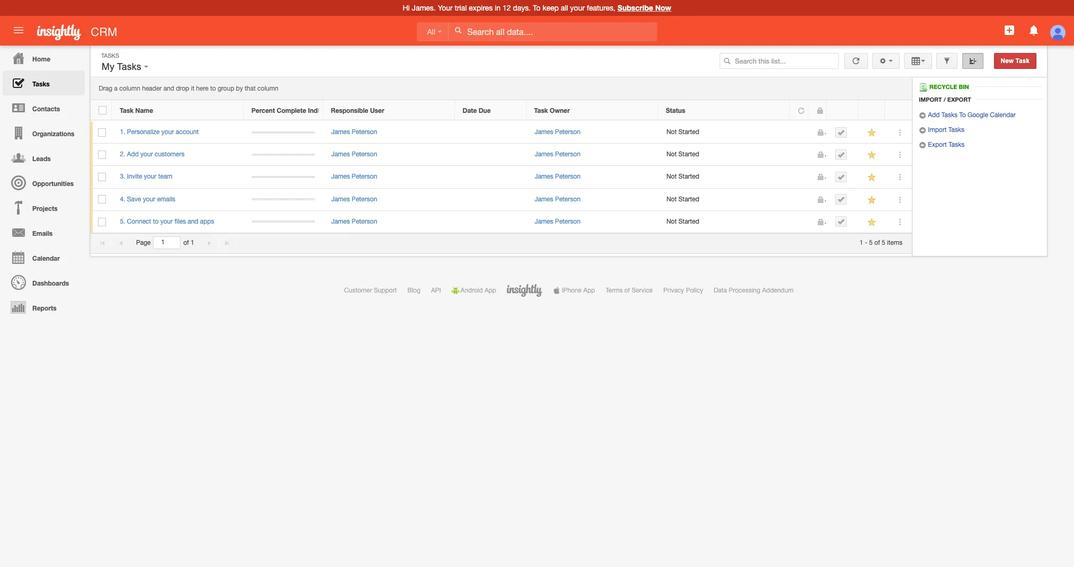 Task type: locate. For each thing, give the bounding box(es) containing it.
account
[[176, 128, 199, 136]]

import
[[920, 96, 943, 103], [929, 126, 947, 134]]

import right circle arrow right image
[[929, 126, 947, 134]]

1 not started cell from the top
[[659, 121, 791, 144]]

12
[[503, 4, 511, 12]]

1 left -
[[860, 239, 864, 246]]

row containing 3. invite your team
[[91, 166, 913, 188]]

home
[[32, 55, 50, 63]]

recycle bin link
[[920, 83, 975, 92]]

app for android app
[[485, 287, 497, 294]]

1 following image from the top
[[868, 128, 878, 138]]

data processing addendum link
[[714, 287, 794, 294]]

1 horizontal spatial add
[[929, 111, 940, 119]]

4 not started from the top
[[667, 195, 700, 203]]

your left files
[[160, 218, 173, 225]]

app right iphone
[[584, 287, 595, 294]]

None checkbox
[[99, 106, 107, 114], [98, 151, 106, 159], [98, 173, 106, 181], [98, 195, 106, 204], [98, 218, 106, 226], [99, 106, 107, 114], [98, 151, 106, 159], [98, 173, 106, 181], [98, 195, 106, 204], [98, 218, 106, 226]]

2 column from the left
[[258, 85, 279, 92]]

1 horizontal spatial column
[[258, 85, 279, 92]]

row containing 5. connect to your files and apps
[[91, 211, 913, 233]]

tasks up my
[[101, 52, 119, 59]]

it
[[191, 85, 194, 92]]

export down bin
[[948, 96, 972, 103]]

3 not started from the top
[[667, 173, 700, 180]]

tasks down "import tasks"
[[949, 141, 965, 148]]

4 row from the top
[[91, 166, 913, 188]]

0 vertical spatial and
[[164, 85, 174, 92]]

1 started from the top
[[679, 128, 700, 136]]

3 started from the top
[[679, 173, 700, 180]]

tasks down add tasks to google calendar link
[[949, 126, 965, 134]]

1 row from the top
[[91, 100, 912, 120]]

calendar right google
[[991, 111, 1016, 119]]

4. save your emails link
[[120, 195, 181, 203]]

5 not from the top
[[667, 218, 677, 225]]

android app link
[[452, 287, 497, 294]]

3 following image from the top
[[868, 195, 878, 205]]

show sidebar image
[[970, 57, 977, 65]]

not started for 1. personalize your account
[[667, 128, 700, 136]]

private task image for 5. connect to your files and apps
[[818, 218, 825, 226]]

/
[[944, 96, 946, 103]]

0 horizontal spatial to
[[533, 4, 541, 12]]

1 vertical spatial private task image
[[818, 174, 825, 181]]

1 horizontal spatial 5
[[882, 239, 886, 246]]

not
[[667, 128, 677, 136], [667, 151, 677, 158], [667, 173, 677, 180], [667, 195, 677, 203], [667, 218, 677, 225]]

and left drop
[[164, 85, 174, 92]]

of right terms
[[625, 287, 630, 294]]

2 not started from the top
[[667, 151, 700, 158]]

status
[[666, 106, 686, 114]]

0 horizontal spatial of
[[183, 239, 189, 246]]

not started for 3. invite your team
[[667, 173, 700, 180]]

1 horizontal spatial to
[[210, 85, 216, 92]]

all
[[427, 28, 436, 36]]

all link
[[417, 22, 449, 41]]

1 vertical spatial to
[[153, 218, 159, 225]]

1 horizontal spatial and
[[188, 218, 198, 225]]

5
[[870, 239, 873, 246], [882, 239, 886, 246]]

1 not from the top
[[667, 128, 677, 136]]

responsible
[[331, 106, 369, 114]]

following image
[[868, 128, 878, 138], [868, 150, 878, 160], [868, 195, 878, 205], [868, 217, 878, 227]]

your
[[571, 4, 585, 12], [162, 128, 174, 136], [141, 151, 153, 158], [144, 173, 157, 180], [143, 195, 155, 203], [160, 218, 173, 225]]

1 vertical spatial mark this task complete image
[[838, 218, 846, 225]]

add inside row
[[127, 151, 139, 158]]

of right the 1 field
[[183, 239, 189, 246]]

1 vertical spatial and
[[188, 218, 198, 225]]

task left owner in the right top of the page
[[535, 106, 548, 114]]

percent
[[252, 106, 275, 114]]

cell
[[244, 121, 323, 144], [455, 121, 527, 144], [791, 121, 809, 144], [828, 121, 860, 144], [244, 144, 323, 166], [455, 144, 527, 166], [791, 144, 809, 166], [828, 144, 860, 166], [244, 166, 323, 188], [455, 166, 527, 188], [791, 166, 809, 188], [828, 166, 860, 188], [244, 188, 323, 211], [455, 188, 527, 211], [791, 188, 809, 211], [828, 188, 860, 211], [244, 211, 323, 233], [455, 211, 527, 233], [791, 211, 809, 233], [828, 211, 860, 233]]

due
[[479, 106, 491, 114]]

6 row from the top
[[91, 211, 913, 233]]

1 vertical spatial import
[[929, 126, 947, 134]]

0 horizontal spatial task
[[120, 106, 134, 114]]

task name
[[120, 106, 153, 114]]

to right connect
[[153, 218, 159, 225]]

drop
[[176, 85, 189, 92]]

google
[[968, 111, 989, 119]]

5. connect to your files and apps link
[[120, 218, 220, 225]]

james
[[331, 128, 350, 136], [535, 128, 554, 136], [331, 151, 350, 158], [535, 151, 554, 158], [331, 173, 350, 180], [535, 173, 554, 180], [331, 195, 350, 203], [535, 195, 554, 203], [331, 218, 350, 225], [535, 218, 554, 225]]

1 horizontal spatial 1
[[860, 239, 864, 246]]

2 app from the left
[[584, 287, 595, 294]]

0 horizontal spatial calendar
[[32, 254, 60, 262]]

not for 1. personalize your account
[[667, 128, 677, 136]]

column
[[119, 85, 140, 92], [258, 85, 279, 92]]

bin
[[960, 83, 970, 90]]

following image for 1. personalize your account
[[868, 128, 878, 138]]

3. invite your team
[[120, 173, 173, 180]]

0 horizontal spatial export
[[929, 141, 947, 148]]

export tasks link
[[920, 141, 965, 149]]

tasks up contacts link
[[32, 80, 50, 88]]

customer support link
[[344, 287, 397, 294]]

0 horizontal spatial 5
[[870, 239, 873, 246]]

tasks for export tasks
[[949, 141, 965, 148]]

james.
[[412, 4, 436, 12]]

2 private task image from the top
[[818, 174, 825, 181]]

2 following image from the top
[[868, 150, 878, 160]]

2 vertical spatial private task image
[[818, 196, 825, 203]]

1 vertical spatial export
[[929, 141, 947, 148]]

calendar up dashboards link on the left of the page
[[32, 254, 60, 262]]

blog
[[408, 287, 421, 294]]

0 vertical spatial import
[[920, 96, 943, 103]]

private task image for emails
[[818, 196, 825, 203]]

task
[[1016, 57, 1030, 65], [120, 106, 134, 114], [535, 106, 548, 114]]

hi
[[403, 4, 410, 12]]

4 started from the top
[[679, 195, 700, 203]]

your left team
[[144, 173, 157, 180]]

0 vertical spatial export
[[948, 96, 972, 103]]

indicator
[[308, 106, 335, 114]]

1 field
[[154, 237, 180, 248]]

4 following image from the top
[[868, 217, 878, 227]]

header
[[142, 85, 162, 92]]

1 horizontal spatial of
[[625, 287, 630, 294]]

row containing 2. add your customers
[[91, 144, 913, 166]]

calendar
[[991, 111, 1016, 119], [32, 254, 60, 262]]

contacts
[[32, 105, 60, 113]]

emails
[[157, 195, 176, 203]]

export right circle arrow left "image"
[[929, 141, 947, 148]]

your right all
[[571, 4, 585, 12]]

started for 3. invite your team
[[679, 173, 700, 180]]

add right circle arrow right icon
[[929, 111, 940, 119]]

3 not started cell from the top
[[659, 166, 791, 188]]

import inside import tasks link
[[929, 126, 947, 134]]

3 not from the top
[[667, 173, 677, 180]]

data processing addendum
[[714, 287, 794, 294]]

1 vertical spatial private task image
[[818, 129, 825, 136]]

not started cell for 1. personalize your account
[[659, 121, 791, 144]]

drag a column header and drop it here to group by that column
[[99, 85, 279, 92]]

row group
[[91, 121, 913, 233]]

circle arrow right image
[[920, 112, 927, 119]]

to inside add tasks to google calendar link
[[960, 111, 967, 119]]

row
[[91, 100, 912, 120], [91, 121, 913, 144], [91, 144, 913, 166], [91, 166, 913, 188], [91, 188, 913, 211], [91, 211, 913, 233]]

2 mark this task complete image from the top
[[838, 151, 846, 158]]

private task image
[[817, 107, 824, 114], [818, 129, 825, 136], [818, 196, 825, 203]]

terms
[[606, 287, 623, 294]]

3 mark this task complete image from the top
[[838, 196, 846, 203]]

none checkbox inside row
[[98, 128, 106, 137]]

customer
[[344, 287, 372, 294]]

2 not started cell from the top
[[659, 144, 791, 166]]

2 vertical spatial private task image
[[818, 218, 825, 226]]

emails link
[[3, 220, 85, 245]]

your left account
[[162, 128, 174, 136]]

privacy
[[664, 287, 685, 294]]

2 row from the top
[[91, 121, 913, 144]]

2 horizontal spatial task
[[1016, 57, 1030, 65]]

not started cell
[[659, 121, 791, 144], [659, 144, 791, 166], [659, 166, 791, 188], [659, 188, 791, 211], [659, 211, 791, 233]]

mark this task complete image
[[838, 129, 846, 136], [838, 151, 846, 158], [838, 196, 846, 203]]

5 not started cell from the top
[[659, 211, 791, 233]]

tasks right my
[[117, 61, 141, 72]]

and right files
[[188, 218, 198, 225]]

calendar link
[[3, 245, 85, 270]]

following image for 2. add your customers
[[868, 150, 878, 160]]

1 right the 1 field
[[191, 239, 194, 246]]

0 vertical spatial private task image
[[818, 151, 825, 159]]

show list view filters image
[[944, 57, 951, 65]]

your right save
[[143, 195, 155, 203]]

4 not started cell from the top
[[659, 188, 791, 211]]

mark this task complete image
[[838, 173, 846, 181], [838, 218, 846, 225]]

1 not started from the top
[[667, 128, 700, 136]]

date
[[463, 106, 477, 114]]

started for 4. save your emails
[[679, 195, 700, 203]]

app
[[485, 287, 497, 294], [584, 287, 595, 294]]

5 not started from the top
[[667, 218, 700, 225]]

4 not from the top
[[667, 195, 677, 203]]

0 vertical spatial mark this task complete image
[[838, 129, 846, 136]]

2 mark this task complete image from the top
[[838, 218, 846, 225]]

features,
[[587, 4, 616, 12]]

1
[[191, 239, 194, 246], [860, 239, 864, 246]]

reports link
[[3, 295, 85, 320]]

peterson
[[352, 128, 377, 136], [556, 128, 581, 136], [352, 151, 377, 158], [556, 151, 581, 158], [352, 173, 377, 180], [556, 173, 581, 180], [352, 195, 377, 203], [556, 195, 581, 203], [352, 218, 377, 225], [556, 218, 581, 225]]

row containing 4. save your emails
[[91, 188, 913, 211]]

of right -
[[875, 239, 881, 246]]

column right that
[[258, 85, 279, 92]]

3 row from the top
[[91, 144, 913, 166]]

and inside row
[[188, 218, 198, 225]]

5 right -
[[870, 239, 873, 246]]

your for account
[[162, 128, 174, 136]]

not for 4. save your emails
[[667, 195, 677, 203]]

Search this list... text field
[[720, 53, 839, 69]]

2 vertical spatial mark this task complete image
[[838, 196, 846, 203]]

1 vertical spatial calendar
[[32, 254, 60, 262]]

1 vertical spatial add
[[127, 151, 139, 158]]

1 mark this task complete image from the top
[[838, 173, 846, 181]]

to
[[533, 4, 541, 12], [960, 111, 967, 119]]

to right here
[[210, 85, 216, 92]]

my
[[102, 61, 114, 72]]

import for import / export
[[920, 96, 943, 103]]

2. add your customers
[[120, 151, 185, 158]]

not started
[[667, 128, 700, 136], [667, 151, 700, 158], [667, 173, 700, 180], [667, 195, 700, 203], [667, 218, 700, 225]]

tasks up "import tasks"
[[942, 111, 958, 119]]

not started for 2. add your customers
[[667, 151, 700, 158]]

new
[[1001, 57, 1015, 65]]

your inside hi james. your trial expires in 12 days. to keep all your features, subscribe now
[[571, 4, 585, 12]]

5 left items
[[882, 239, 886, 246]]

0 vertical spatial to
[[533, 4, 541, 12]]

export
[[948, 96, 972, 103], [929, 141, 947, 148]]

circle arrow left image
[[920, 142, 927, 149]]

app right android
[[485, 287, 497, 294]]

task right new
[[1016, 57, 1030, 65]]

add right 2.
[[127, 151, 139, 158]]

1 horizontal spatial task
[[535, 106, 548, 114]]

task left name
[[120, 106, 134, 114]]

new task
[[1001, 57, 1030, 65]]

0 vertical spatial private task image
[[817, 107, 824, 114]]

0 vertical spatial mark this task complete image
[[838, 173, 846, 181]]

of 1
[[183, 239, 194, 246]]

0 horizontal spatial and
[[164, 85, 174, 92]]

tasks inside button
[[117, 61, 141, 72]]

calendar inside navigation
[[32, 254, 60, 262]]

0 vertical spatial to
[[210, 85, 216, 92]]

following image
[[868, 173, 878, 183]]

refresh list image
[[852, 57, 862, 65]]

1 vertical spatial to
[[960, 111, 967, 119]]

5 started from the top
[[679, 218, 700, 225]]

projects
[[32, 205, 58, 213]]

5 row from the top
[[91, 188, 913, 211]]

0 horizontal spatial add
[[127, 151, 139, 158]]

home link
[[3, 46, 85, 70]]

3 private task image from the top
[[818, 218, 825, 226]]

notifications image
[[1028, 24, 1041, 37]]

to left google
[[960, 111, 967, 119]]

navigation
[[0, 46, 85, 320]]

reports
[[32, 304, 57, 312]]

customer support
[[344, 287, 397, 294]]

import tasks
[[927, 126, 965, 134]]

0 horizontal spatial column
[[119, 85, 140, 92]]

1 mark this task complete image from the top
[[838, 129, 846, 136]]

1 horizontal spatial calendar
[[991, 111, 1016, 119]]

addendum
[[763, 287, 794, 294]]

0 horizontal spatial app
[[485, 287, 497, 294]]

1 horizontal spatial app
[[584, 287, 595, 294]]

1 private task image from the top
[[818, 151, 825, 159]]

to left keep
[[533, 4, 541, 12]]

1 app from the left
[[485, 287, 497, 294]]

not started cell for 5. connect to your files and apps
[[659, 211, 791, 233]]

0 horizontal spatial to
[[153, 218, 159, 225]]

iphone app
[[562, 287, 595, 294]]

1 vertical spatial mark this task complete image
[[838, 151, 846, 158]]

5.
[[120, 218, 125, 225]]

column right a
[[119, 85, 140, 92]]

tasks for add tasks to google calendar
[[942, 111, 958, 119]]

private task image
[[818, 151, 825, 159], [818, 174, 825, 181], [818, 218, 825, 226]]

None checkbox
[[98, 128, 106, 137]]

2 not from the top
[[667, 151, 677, 158]]

api link
[[431, 287, 441, 294]]

2 started from the top
[[679, 151, 700, 158]]

import left /
[[920, 96, 943, 103]]

1 horizontal spatial to
[[960, 111, 967, 119]]

your up 3. invite your team
[[141, 151, 153, 158]]

2 horizontal spatial of
[[875, 239, 881, 246]]



Task type: describe. For each thing, give the bounding box(es) containing it.
navigation containing home
[[0, 46, 85, 320]]

2. add your customers link
[[120, 151, 190, 158]]

private task image for 3. invite your team
[[818, 174, 825, 181]]

api
[[431, 287, 441, 294]]

mark this task complete image for 1. personalize your account
[[838, 129, 846, 136]]

blog link
[[408, 287, 421, 294]]

following image for 4. save your emails
[[868, 195, 878, 205]]

row containing task name
[[91, 100, 912, 120]]

dashboards link
[[3, 270, 85, 295]]

white image
[[455, 27, 462, 34]]

1 column from the left
[[119, 85, 140, 92]]

name
[[135, 106, 153, 114]]

hi james. your trial expires in 12 days. to keep all your features, subscribe now
[[403, 3, 672, 12]]

Search all data.... text field
[[449, 22, 658, 41]]

privacy policy
[[664, 287, 704, 294]]

private task image for account
[[818, 129, 825, 136]]

not started cell for 4. save your emails
[[659, 188, 791, 211]]

started for 1. personalize your account
[[679, 128, 700, 136]]

to inside row
[[153, 218, 159, 225]]

cog image
[[880, 57, 887, 65]]

organizations
[[32, 130, 74, 138]]

task owner
[[535, 106, 570, 114]]

1. personalize your account
[[120, 128, 199, 136]]

add tasks to google calendar
[[927, 111, 1016, 119]]

date due
[[463, 106, 491, 114]]

crm
[[91, 25, 117, 39]]

-
[[866, 239, 868, 246]]

export tasks
[[927, 141, 965, 148]]

mark this task complete image for 4. save your emails
[[838, 196, 846, 203]]

policy
[[686, 287, 704, 294]]

a
[[114, 85, 118, 92]]

owner
[[550, 106, 570, 114]]

service
[[632, 287, 653, 294]]

4. save your emails
[[120, 195, 176, 203]]

not for 5. connect to your files and apps
[[667, 218, 677, 225]]

1 5 from the left
[[870, 239, 873, 246]]

support
[[374, 287, 397, 294]]

here
[[196, 85, 209, 92]]

android
[[461, 287, 483, 294]]

opportunities
[[32, 180, 74, 188]]

processing
[[729, 287, 761, 294]]

private task image for 2. add your customers
[[818, 151, 825, 159]]

not started for 5. connect to your files and apps
[[667, 218, 700, 225]]

tasks inside "link"
[[32, 80, 50, 88]]

group
[[218, 85, 234, 92]]

3.
[[120, 173, 125, 180]]

repeating task image
[[798, 107, 806, 114]]

0 horizontal spatial 1
[[191, 239, 194, 246]]

not for 3. invite your team
[[667, 173, 677, 180]]

page
[[136, 239, 151, 246]]

organizations link
[[3, 120, 85, 145]]

1. personalize your account link
[[120, 128, 204, 136]]

iphone app link
[[553, 287, 595, 294]]

following image for 5. connect to your files and apps
[[868, 217, 878, 227]]

subscribe
[[618, 3, 654, 12]]

data
[[714, 287, 728, 294]]

privacy policy link
[[664, 287, 704, 294]]

3. invite your team link
[[120, 173, 178, 180]]

trial
[[455, 4, 467, 12]]

0 vertical spatial calendar
[[991, 111, 1016, 119]]

by
[[236, 85, 243, 92]]

started for 2. add your customers
[[679, 151, 700, 158]]

2 5 from the left
[[882, 239, 886, 246]]

leads link
[[3, 145, 85, 170]]

now
[[656, 3, 672, 12]]

your for customers
[[141, 151, 153, 158]]

not started cell for 3. invite your team
[[659, 166, 791, 188]]

tasks for my tasks
[[117, 61, 141, 72]]

row group containing 1. personalize your account
[[91, 121, 913, 233]]

not for 2. add your customers
[[667, 151, 677, 158]]

my tasks
[[102, 61, 144, 72]]

not started cell for 2. add your customers
[[659, 144, 791, 166]]

user
[[370, 106, 385, 114]]

your for team
[[144, 173, 157, 180]]

0 vertical spatial add
[[929, 111, 940, 119]]

iphone
[[562, 287, 582, 294]]

complete
[[277, 106, 306, 114]]

1.
[[120, 128, 125, 136]]

app for iphone app
[[584, 287, 595, 294]]

android app
[[461, 287, 497, 294]]

add tasks to google calendar link
[[920, 111, 1016, 119]]

mark this task complete image for 3. invite your team
[[838, 173, 846, 181]]

mark this task complete image for 2. add your customers
[[838, 151, 846, 158]]

dashboards
[[32, 279, 69, 287]]

5. connect to your files and apps
[[120, 218, 214, 225]]

customers
[[155, 151, 185, 158]]

keep
[[543, 4, 559, 12]]

in
[[495, 4, 501, 12]]

task for task name
[[120, 106, 134, 114]]

opportunities link
[[3, 170, 85, 195]]

1 horizontal spatial export
[[948, 96, 972, 103]]

started for 5. connect to your files and apps
[[679, 218, 700, 225]]

4.
[[120, 195, 125, 203]]

connect
[[127, 218, 151, 225]]

search image
[[724, 57, 731, 65]]

task for task owner
[[535, 106, 548, 114]]

2.
[[120, 151, 125, 158]]

new task link
[[995, 53, 1037, 69]]

items
[[888, 239, 903, 246]]

terms of service
[[606, 287, 653, 294]]

tasks link
[[3, 70, 85, 95]]

your for emails
[[143, 195, 155, 203]]

drag
[[99, 85, 112, 92]]

not started for 4. save your emails
[[667, 195, 700, 203]]

import / export
[[920, 96, 972, 103]]

tasks for import tasks
[[949, 126, 965, 134]]

import tasks link
[[920, 126, 965, 134]]

leads
[[32, 155, 51, 163]]

to inside hi james. your trial expires in 12 days. to keep all your features, subscribe now
[[533, 4, 541, 12]]

projects link
[[3, 195, 85, 220]]

row containing 1. personalize your account
[[91, 121, 913, 144]]

emails
[[32, 229, 53, 237]]

mark this task complete image for 5. connect to your files and apps
[[838, 218, 846, 225]]

your
[[438, 4, 453, 12]]

circle arrow right image
[[920, 127, 927, 134]]

team
[[158, 173, 173, 180]]

terms of service link
[[606, 287, 653, 294]]

recycle bin
[[930, 83, 970, 90]]

import for import tasks
[[929, 126, 947, 134]]

my tasks button
[[99, 59, 151, 75]]

days.
[[513, 4, 531, 12]]



Task type: vqa. For each thing, say whether or not it's contained in the screenshot.
the Reports link
yes



